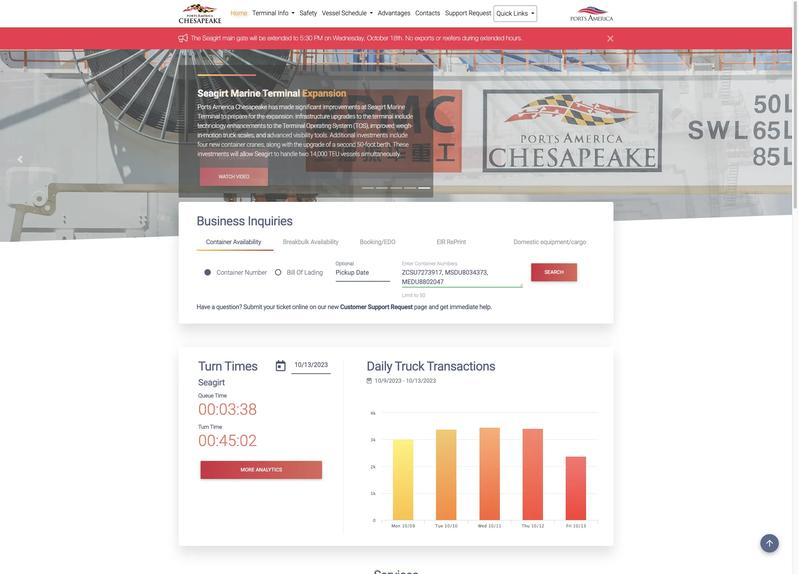 Task type: describe. For each thing, give the bounding box(es) containing it.
to up terminal
[[384, 104, 389, 111]]

1 vertical spatial request
[[391, 304, 413, 311]]

weigh-
[[396, 122, 413, 130]]

calendar day image
[[276, 361, 286, 372]]

business inquiries
[[197, 214, 293, 229]]

terminal up made at the left
[[262, 88, 300, 99]]

watch video for actions
[[219, 155, 249, 161]]

video for actions
[[236, 155, 249, 161]]

terminal
[[372, 113, 393, 120]]

four
[[198, 141, 208, 149]]

seagirt up terminal
[[368, 104, 386, 111]]

limit
[[402, 293, 413, 299]]

operating
[[306, 122, 331, 130]]

a inside ports america chesapeake has made significant improvements at seagirt marine terminal to                          prepare for the expansion. infrastructure upgrades to the terminal include technology                          enhancements to the terminal operating system (tos), improved weigh- in-motion truck scales,                          and advanced visibility tools. additional investments include four new container cranes,                          along with the upgrade of a second 50-foot berth. these investments will allow seagirt                          to handle two 14,000 teu vessels simultaneously.
[[332, 141, 336, 149]]

environment.
[[238, 132, 272, 139]]

schedule
[[342, 9, 367, 17]]

protect
[[360, 113, 378, 120]]

to down "along"
[[274, 151, 279, 158]]

queue
[[198, 393, 214, 400]]

go to top image
[[761, 535, 779, 553]]

1 extended from the left
[[268, 35, 292, 42]]

daily
[[367, 359, 392, 374]]

chesapeake for actions
[[235, 104, 267, 111]]

we
[[339, 104, 347, 111]]

0 vertical spatial for
[[253, 88, 265, 99]]

upgrade
[[303, 141, 325, 149]]

well
[[298, 122, 308, 130]]

handle
[[280, 151, 298, 158]]

hours.
[[507, 35, 523, 42]]

ports for seagirt marine terminal expansion
[[198, 104, 211, 111]]

lading
[[305, 269, 323, 277]]

safe
[[318, 113, 329, 120]]

chesapeake for marine
[[235, 104, 267, 111]]

safety link
[[297, 5, 320, 21]]

to down risks
[[267, 122, 272, 130]]

advanced
[[267, 132, 292, 139]]

obligation
[[349, 122, 374, 130]]

the right with
[[294, 141, 302, 149]]

watch for marine
[[219, 174, 235, 180]]

quick
[[497, 10, 512, 17]]

has
[[268, 104, 278, 111]]

enter container numbers
[[402, 261, 458, 267]]

safe
[[198, 88, 217, 99]]

to up (tos),
[[357, 113, 362, 120]]

made
[[279, 104, 294, 111]]

watch video for marine
[[219, 174, 249, 180]]

ports america chesapeake has made significant improvements at seagirt marine terminal to                          prepare for the expansion. infrastructure upgrades to the terminal include technology                          enhancements to the terminal operating system (tos), improved weigh- in-motion truck scales,                          and advanced visibility tools. additional investments include four new container cranes,                          along with the upgrade of a second 50-foot berth. these investments will allow seagirt                          to handle two 14,000 teu vessels simultaneously.
[[198, 104, 413, 158]]

truck
[[223, 132, 236, 139]]

will inside ports america chesapeake has made significant improvements at seagirt marine terminal to                          prepare for the expansion. infrastructure upgrades to the terminal include technology                          enhancements to the terminal operating system (tos), improved weigh- in-motion truck scales,                          and advanced visibility tools. additional investments include four new container cranes,                          along with the upgrade of a second 50-foot berth. these investments will allow seagirt                          to handle two 14,000 teu vessels simultaneously.
[[230, 151, 239, 158]]

seagirt up identifying
[[198, 88, 228, 99]]

enter
[[402, 261, 414, 267]]

limit to 50
[[402, 293, 425, 299]]

search button
[[531, 264, 577, 282]]

exports
[[415, 35, 435, 42]]

expansion.
[[266, 113, 294, 120]]

times
[[225, 359, 258, 374]]

these
[[393, 141, 409, 149]]

on inside alert
[[325, 35, 332, 42]]

get
[[440, 304, 449, 311]]

two
[[299, 151, 309, 158]]

and up cargo
[[279, 113, 288, 120]]

allow
[[240, 151, 253, 158]]

availability for breakbulk availability
[[311, 239, 339, 246]]

have a question? submit your ticket online on our new customer support request page and get immediate help.
[[197, 304, 492, 311]]

eir
[[437, 239, 446, 246]]

to down terminal
[[375, 122, 381, 130]]

good
[[397, 122, 410, 130]]

1 vertical spatial our
[[318, 304, 326, 311]]

to up tools.
[[316, 122, 322, 130]]

1 horizontal spatial investments
[[357, 132, 388, 139]]

links
[[514, 10, 528, 17]]

dedicated
[[358, 104, 383, 111]]

watch video link for marine
[[200, 168, 268, 186]]

eliminating
[[236, 113, 264, 120]]

upgrades
[[331, 113, 355, 120]]

v
[[242, 122, 245, 130]]

reefers
[[443, 35, 461, 42]]

10/9/2023 - 10/13/2023
[[375, 378, 436, 385]]

system
[[333, 122, 352, 130]]

turn time 00:45:02
[[198, 424, 257, 451]]

turn for turn time 00:45:02
[[198, 424, 209, 431]]

teu
[[329, 151, 339, 158]]

to down are
[[354, 113, 359, 120]]

time for 00:03:38
[[215, 393, 227, 400]]

labor,
[[198, 122, 211, 130]]

quick links
[[497, 10, 530, 17]]

terminal info link
[[250, 5, 297, 21]]

1 vertical spatial a
[[212, 304, 215, 311]]

of inside ports america chesapeake has made significant improvements at seagirt marine terminal to                          prepare for the expansion. infrastructure upgrades to the terminal include technology                          enhancements to the terminal operating system (tos), improved weigh- in-motion truck scales,                          and advanced visibility tools. additional investments include four new container cranes,                          along with the upgrade of a second 50-foot berth. these investments will allow seagirt                          to handle two 14,000 teu vessels simultaneously.
[[326, 141, 331, 149]]

close image
[[608, 34, 614, 43]]

scales,
[[237, 132, 255, 139]]

committed
[[274, 104, 302, 111]]

actions
[[219, 88, 250, 99]]

inquiries
[[248, 214, 293, 229]]

Optional text field
[[336, 267, 390, 282]]

Enter Container Numbers text field
[[402, 269, 523, 288]]

0 horizontal spatial marine
[[231, 88, 260, 99]]

visibility
[[294, 132, 313, 139]]

more analytics
[[241, 468, 282, 474]]

container availability link
[[197, 235, 274, 251]]

eir reprint
[[437, 239, 466, 246]]

2 as from the left
[[309, 122, 315, 130]]

bill of lading
[[287, 269, 323, 277]]

to left 50
[[414, 293, 419, 299]]

is
[[268, 104, 273, 111]]

main
[[223, 35, 235, 42]]

queue time 00:03:38
[[198, 393, 257, 419]]

enhancements
[[227, 122, 266, 130]]

the up advanced
[[273, 122, 281, 130]]

tools.
[[315, 132, 328, 139]]

number
[[245, 269, 267, 277]]

bullhorn image
[[179, 34, 191, 42]]

turn times
[[198, 359, 258, 374]]

0 vertical spatial include
[[395, 113, 413, 120]]

1 vertical spatial container
[[415, 261, 436, 267]]

domestic equipment/cargo link
[[504, 235, 596, 250]]

behavior
[[331, 113, 353, 120]]

10/9/2023
[[375, 378, 402, 385]]

america for safe
[[213, 104, 234, 111]]



Task type: vqa. For each thing, say whether or not it's contained in the screenshot.
page
yes



Task type: locate. For each thing, give the bounding box(es) containing it.
wednesday,
[[333, 35, 366, 42]]

help.
[[480, 304, 492, 311]]

1 vertical spatial new
[[328, 304, 339, 311]]

request
[[469, 9, 491, 17], [391, 304, 413, 311]]

the up container
[[229, 132, 237, 139]]

turn inside turn time 00:45:02
[[198, 424, 209, 431]]

to
[[294, 35, 299, 42], [304, 104, 309, 111], [384, 104, 389, 111], [221, 113, 226, 120], [354, 113, 359, 120], [357, 113, 362, 120], [267, 122, 272, 130], [316, 122, 322, 130], [375, 122, 381, 130], [274, 151, 279, 158], [414, 293, 419, 299]]

watch video link down container
[[200, 149, 268, 167]]

video for marine
[[236, 174, 249, 180]]

vessels
[[341, 151, 360, 158]]

during
[[463, 35, 479, 42]]

for up isitors
[[249, 113, 256, 120]]

1 horizontal spatial support
[[445, 9, 467, 17]]

0 horizontal spatial as
[[290, 122, 296, 130]]

the down at
[[363, 113, 371, 120]]

prepare
[[228, 113, 247, 120]]

significant
[[295, 104, 322, 111]]

2 watch video from the top
[[219, 174, 249, 180]]

the inside ports america chesapeake is committed to zero harm. we are dedicated to identifying and                         eliminating risks and reinforcing safe behavior to protect employees, labor, customers, v                         isitors and cargo as well as to honor our obligation to being good stewards of the environment.
[[229, 132, 237, 139]]

1 horizontal spatial request
[[469, 9, 491, 17]]

and up cranes,
[[256, 132, 266, 139]]

to left zero
[[304, 104, 309, 111]]

ports america chesapeake is committed to zero harm. we are dedicated to identifying and                         eliminating risks and reinforcing safe behavior to protect employees, labor, customers, v                         isitors and cargo as well as to honor our obligation to being good stewards of the environment.
[[198, 104, 410, 139]]

include up the these
[[389, 132, 408, 139]]

extended right 'during'
[[481, 35, 505, 42]]

1 vertical spatial will
[[230, 151, 239, 158]]

for right "actions"
[[253, 88, 265, 99]]

1 vertical spatial time
[[210, 424, 222, 431]]

0 vertical spatial new
[[209, 141, 220, 149]]

and up customers,
[[225, 113, 235, 120]]

home link
[[228, 5, 250, 21]]

1 vertical spatial watch video
[[219, 174, 249, 180]]

with
[[282, 141, 293, 149]]

our down upgrades
[[339, 122, 348, 130]]

0 horizontal spatial availability
[[233, 239, 261, 246]]

watch video link for actions
[[200, 149, 268, 167]]

will down container
[[230, 151, 239, 158]]

extended right be
[[268, 35, 292, 42]]

numbers
[[437, 261, 458, 267]]

0 vertical spatial request
[[469, 9, 491, 17]]

0 horizontal spatial support
[[368, 304, 389, 311]]

1 watch from the top
[[219, 155, 235, 161]]

new inside ports america chesapeake has made significant improvements at seagirt marine terminal to                          prepare for the expansion. infrastructure upgrades to the terminal include technology                          enhancements to the terminal operating system (tos), improved weigh- in-motion truck scales,                          and advanced visibility tools. additional investments include four new container cranes,                          along with the upgrade of a second 50-foot berth. these investments will allow seagirt                          to handle two 14,000 teu vessels simultaneously.
[[209, 141, 220, 149]]

0 horizontal spatial new
[[209, 141, 220, 149]]

watch
[[219, 155, 235, 161], [219, 174, 235, 180]]

seagirt right the
[[203, 35, 221, 42]]

of inside ports america chesapeake is committed to zero harm. we are dedicated to identifying and                         eliminating risks and reinforcing safe behavior to protect employees, labor, customers, v                         isitors and cargo as well as to honor our obligation to being good stewards of the environment.
[[223, 132, 228, 139]]

online
[[292, 304, 308, 311]]

in-
[[198, 132, 204, 139]]

the left risks
[[257, 113, 265, 120]]

honor
[[323, 122, 338, 130]]

along
[[266, 141, 281, 149]]

america inside ports america chesapeake is committed to zero harm. we are dedicated to identifying and                         eliminating risks and reinforcing safe behavior to protect employees, labor, customers, v                         isitors and cargo as well as to honor our obligation to being good stewards of the environment.
[[213, 104, 234, 111]]

1 horizontal spatial as
[[309, 122, 315, 130]]

terminal down reinforcing
[[283, 122, 305, 130]]

being
[[382, 122, 396, 130]]

support request link
[[443, 5, 494, 21]]

1 vertical spatial video
[[236, 174, 249, 180]]

our right online
[[318, 304, 326, 311]]

availability for container availability
[[233, 239, 261, 246]]

search
[[545, 270, 564, 276]]

isitors
[[247, 122, 262, 130]]

additional
[[330, 132, 355, 139]]

investments down four
[[198, 151, 229, 158]]

support request
[[445, 9, 491, 17]]

will left be
[[250, 35, 258, 42]]

1 vertical spatial of
[[326, 141, 331, 149]]

customers,
[[212, 122, 241, 130]]

video down allow
[[236, 174, 249, 180]]

of
[[297, 269, 303, 277]]

new left customer
[[328, 304, 339, 311]]

expansion
[[302, 88, 346, 99]]

of up teu
[[326, 141, 331, 149]]

support right customer
[[368, 304, 389, 311]]

identifying
[[198, 113, 224, 120]]

watch video link down allow
[[200, 168, 268, 186]]

0 vertical spatial our
[[339, 122, 348, 130]]

watch video down container
[[219, 155, 249, 161]]

1 vertical spatial marine
[[387, 104, 405, 111]]

second
[[337, 141, 356, 149]]

be
[[259, 35, 266, 42]]

1 horizontal spatial of
[[326, 141, 331, 149]]

container left number
[[217, 269, 243, 277]]

0 vertical spatial watch video link
[[200, 149, 268, 167]]

ports inside ports america chesapeake has made significant improvements at seagirt marine terminal to                          prepare for the expansion. infrastructure upgrades to the terminal include technology                          enhancements to the terminal operating system (tos), improved weigh- in-motion truck scales,                          and advanced visibility tools. additional investments include four new container cranes,                          along with the upgrade of a second 50-foot berth. these investments will allow seagirt                          to handle two 14,000 teu vessels simultaneously.
[[198, 104, 211, 111]]

0 horizontal spatial our
[[318, 304, 326, 311]]

watch for actions
[[219, 155, 235, 161]]

marine up the eliminating
[[231, 88, 260, 99]]

booking/edo link
[[351, 235, 428, 250]]

daily truck transactions
[[367, 359, 496, 374]]

1 as from the left
[[290, 122, 296, 130]]

1 vertical spatial watch video link
[[200, 168, 268, 186]]

1 horizontal spatial a
[[332, 141, 336, 149]]

technology
[[198, 122, 226, 130]]

truck
[[395, 359, 424, 374]]

time right queue
[[215, 393, 227, 400]]

of down customers,
[[223, 132, 228, 139]]

advantages
[[378, 9, 411, 17]]

to left 5:30
[[294, 35, 299, 42]]

request left quick
[[469, 9, 491, 17]]

1 video from the top
[[236, 155, 249, 161]]

on
[[325, 35, 332, 42], [310, 304, 316, 311]]

question?
[[216, 304, 242, 311]]

container down business
[[206, 239, 232, 246]]

1 watch video link from the top
[[200, 149, 268, 167]]

the
[[191, 35, 201, 42]]

expansion image
[[0, 50, 793, 392]]

time up 00:45:02 on the bottom left
[[210, 424, 222, 431]]

0 vertical spatial watch
[[219, 155, 235, 161]]

seagirt up queue
[[198, 378, 225, 388]]

0 vertical spatial of
[[223, 132, 228, 139]]

00:03:38
[[198, 401, 257, 419]]

include up good
[[395, 113, 413, 120]]

0 horizontal spatial a
[[212, 304, 215, 311]]

1 horizontal spatial marine
[[387, 104, 405, 111]]

of
[[223, 132, 228, 139], [326, 141, 331, 149]]

the seagirt main gate will be extended to 5:30 pm on wednesday, october 18th.  no exports or reefers during extended hours.
[[191, 35, 523, 42]]

as left well
[[290, 122, 296, 130]]

1 vertical spatial support
[[368, 304, 389, 311]]

1 horizontal spatial new
[[328, 304, 339, 311]]

will inside alert
[[250, 35, 258, 42]]

risks
[[265, 113, 277, 120]]

1 horizontal spatial extended
[[481, 35, 505, 42]]

pm
[[314, 35, 323, 42]]

a up teu
[[332, 141, 336, 149]]

availability right breakbulk
[[311, 239, 339, 246]]

0 horizontal spatial extended
[[268, 35, 292, 42]]

chesapeake inside ports america chesapeake has made significant improvements at seagirt marine terminal to                          prepare for the expansion. infrastructure upgrades to the terminal include technology                          enhancements to the terminal operating system (tos), improved weigh- in-motion truck scales,                          and advanced visibility tools. additional investments include four new container cranes,                          along with the upgrade of a second 50-foot berth. these investments will allow seagirt                          to handle two 14,000 teu vessels simultaneously.
[[235, 104, 267, 111]]

0 vertical spatial turn
[[198, 359, 222, 374]]

0 vertical spatial marine
[[231, 88, 260, 99]]

ports for safe actions for everyone
[[198, 104, 211, 111]]

1 vertical spatial include
[[389, 132, 408, 139]]

0 vertical spatial investments
[[357, 132, 388, 139]]

2 extended from the left
[[481, 35, 505, 42]]

1 availability from the left
[[233, 239, 261, 246]]

2 turn from the top
[[198, 424, 209, 431]]

1 vertical spatial investments
[[198, 151, 229, 158]]

0 vertical spatial container
[[206, 239, 232, 246]]

on right pm
[[325, 35, 332, 42]]

harm.
[[322, 104, 337, 111]]

video down container
[[236, 155, 249, 161]]

1 watch video from the top
[[219, 155, 249, 161]]

marine inside ports america chesapeake has made significant improvements at seagirt marine terminal to                          prepare for the expansion. infrastructure upgrades to the terminal include technology                          enhancements to the terminal operating system (tos), improved weigh- in-motion truck scales,                          and advanced visibility tools. additional investments include four new container cranes,                          along with the upgrade of a second 50-foot berth. these investments will allow seagirt                          to handle two 14,000 teu vessels simultaneously.
[[387, 104, 405, 111]]

seagirt inside the seagirt main gate will be extended to 5:30 pm on wednesday, october 18th.  no exports or reefers during extended hours. alert
[[203, 35, 221, 42]]

advantages link
[[376, 5, 413, 21]]

request down limit
[[391, 304, 413, 311]]

analytics
[[256, 468, 282, 474]]

availability down business inquiries
[[233, 239, 261, 246]]

watch video down allow
[[219, 174, 249, 180]]

2 vertical spatial container
[[217, 269, 243, 277]]

chesapeake inside ports america chesapeake is committed to zero harm. we are dedicated to identifying and                         eliminating risks and reinforcing safe behavior to protect employees, labor, customers, v                         isitors and cargo as well as to honor our obligation to being good stewards of the environment.
[[235, 104, 267, 111]]

new down motion
[[209, 141, 220, 149]]

1 turn from the top
[[198, 359, 222, 374]]

terminal up technology
[[198, 113, 220, 120]]

ports inside ports america chesapeake is committed to zero harm. we are dedicated to identifying and                         eliminating risks and reinforcing safe behavior to protect employees, labor, customers, v                         isitors and cargo as well as to honor our obligation to being good stewards of the environment.
[[198, 104, 211, 111]]

and down risks
[[263, 122, 273, 130]]

0 horizontal spatial request
[[391, 304, 413, 311]]

to inside alert
[[294, 35, 299, 42]]

1 vertical spatial on
[[310, 304, 316, 311]]

time inside queue time 00:03:38
[[215, 393, 227, 400]]

and left get
[[429, 304, 439, 311]]

america inside ports america chesapeake has made significant improvements at seagirt marine terminal to                          prepare for the expansion. infrastructure upgrades to the terminal include technology                          enhancements to the terminal operating system (tos), improved weigh- in-motion truck scales,                          and advanced visibility tools. additional investments include four new container cranes,                          along with the upgrade of a second 50-foot berth. these investments will allow seagirt                          to handle two 14,000 teu vessels simultaneously.
[[213, 104, 234, 111]]

1 horizontal spatial our
[[339, 122, 348, 130]]

reinforcing
[[290, 113, 317, 120]]

2 watch video link from the top
[[200, 168, 268, 186]]

employees,
[[380, 113, 409, 120]]

1 horizontal spatial availability
[[311, 239, 339, 246]]

zero
[[310, 104, 321, 111]]

booking/edo
[[360, 239, 396, 246]]

your
[[264, 304, 275, 311]]

0 vertical spatial a
[[332, 141, 336, 149]]

cranes,
[[247, 141, 265, 149]]

50
[[420, 293, 425, 299]]

watch video link
[[200, 149, 268, 167], [200, 168, 268, 186]]

vessel schedule
[[322, 9, 368, 17]]

home
[[231, 9, 247, 17]]

time inside turn time 00:45:02
[[210, 424, 222, 431]]

seagirt marine terminal expansion
[[198, 88, 346, 99]]

on right online
[[310, 304, 316, 311]]

ticket
[[277, 304, 291, 311]]

main content containing 00:03:38
[[173, 202, 620, 575]]

page
[[414, 304, 427, 311]]

safe actions for everyone
[[198, 88, 306, 99]]

and inside ports america chesapeake has made significant improvements at seagirt marine terminal to                          prepare for the expansion. infrastructure upgrades to the terminal include technology                          enhancements to the terminal operating system (tos), improved weigh- in-motion truck scales,                          and advanced visibility tools. additional investments include four new container cranes,                          along with the upgrade of a second 50-foot berth. these investments will allow seagirt                          to handle two 14,000 teu vessels simultaneously.
[[256, 132, 266, 139]]

10/13/2023
[[406, 378, 436, 385]]

time for 00:45:02
[[210, 424, 222, 431]]

as right well
[[309, 122, 315, 130]]

our
[[339, 122, 348, 130], [318, 304, 326, 311]]

0 vertical spatial on
[[325, 35, 332, 42]]

5:30
[[300, 35, 313, 42]]

stewards
[[198, 132, 221, 139]]

safety image
[[0, 50, 793, 392]]

0 horizontal spatial will
[[230, 151, 239, 158]]

more analytics link
[[201, 462, 322, 480]]

0 vertical spatial will
[[250, 35, 258, 42]]

1 vertical spatial for
[[249, 113, 256, 120]]

turn for turn times
[[198, 359, 222, 374]]

are
[[348, 104, 356, 111]]

contacts
[[416, 9, 440, 17]]

availability
[[233, 239, 261, 246], [311, 239, 339, 246]]

container for container number
[[217, 269, 243, 277]]

our inside ports america chesapeake is committed to zero harm. we are dedicated to identifying and                         eliminating risks and reinforcing safe behavior to protect employees, labor, customers, v                         isitors and cargo as well as to honor our obligation to being good stewards of the environment.
[[339, 122, 348, 130]]

1 horizontal spatial on
[[325, 35, 332, 42]]

for inside ports america chesapeake has made significant improvements at seagirt marine terminal to                          prepare for the expansion. infrastructure upgrades to the terminal include technology                          enhancements to the terminal operating system (tos), improved weigh- in-motion truck scales,                          and advanced visibility tools. additional investments include four new container cranes,                          along with the upgrade of a second 50-foot berth. these investments will allow seagirt                          to handle two 14,000 teu vessels simultaneously.
[[249, 113, 256, 120]]

october
[[367, 35, 389, 42]]

turn up queue
[[198, 359, 222, 374]]

seagirt inside "main content"
[[198, 378, 225, 388]]

marine up 'employees,' at the top of the page
[[387, 104, 405, 111]]

None text field
[[292, 359, 331, 375]]

0 horizontal spatial on
[[310, 304, 316, 311]]

seagirt down cranes,
[[255, 151, 273, 158]]

1 horizontal spatial will
[[250, 35, 258, 42]]

eir reprint link
[[428, 235, 504, 250]]

2 watch from the top
[[219, 174, 235, 180]]

turn up 00:45:02 on the bottom left
[[198, 424, 209, 431]]

request inside support request link
[[469, 9, 491, 17]]

0 horizontal spatial of
[[223, 132, 228, 139]]

immediate
[[450, 304, 478, 311]]

america for seagirt
[[213, 104, 234, 111]]

1 vertical spatial watch
[[219, 174, 235, 180]]

container right the enter
[[415, 261, 436, 267]]

2 availability from the left
[[311, 239, 339, 246]]

support up reefers
[[445, 9, 467, 17]]

seagirt
[[203, 35, 221, 42], [198, 88, 228, 99], [368, 104, 386, 111], [255, 151, 273, 158], [198, 378, 225, 388]]

a right have
[[212, 304, 215, 311]]

container for container availability
[[206, 239, 232, 246]]

0 vertical spatial support
[[445, 9, 467, 17]]

0 vertical spatial watch video
[[219, 155, 249, 161]]

investments up foot
[[357, 132, 388, 139]]

the seagirt main gate will be extended to 5:30 pm on wednesday, october 18th.  no exports or reefers during extended hours. link
[[191, 35, 523, 42]]

0 horizontal spatial investments
[[198, 151, 229, 158]]

0 vertical spatial time
[[215, 393, 227, 400]]

to up customers,
[[221, 113, 226, 120]]

safety
[[300, 9, 317, 17]]

1 vertical spatial turn
[[198, 424, 209, 431]]

the seagirt main gate will be extended to 5:30 pm on wednesday, october 18th.  no exports or reefers during extended hours. alert
[[0, 28, 793, 50]]

calendar week image
[[367, 379, 372, 384]]

0 vertical spatial video
[[236, 155, 249, 161]]

extended
[[268, 35, 292, 42], [481, 35, 505, 42]]

main content
[[173, 202, 620, 575]]

terminal left info
[[252, 9, 276, 17]]

turn
[[198, 359, 222, 374], [198, 424, 209, 431]]

2 video from the top
[[236, 174, 249, 180]]

video
[[236, 155, 249, 161], [236, 174, 249, 180]]



